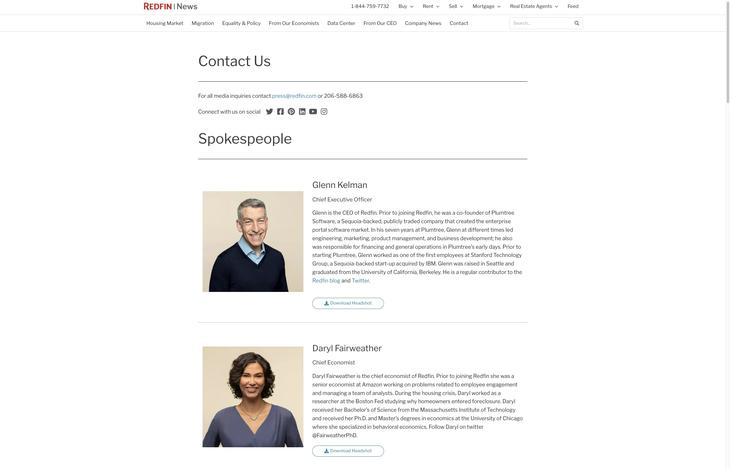 Task type: vqa. For each thing, say whether or not it's contained in the screenshot.
Options on the right bottom of the page
no



Task type: describe. For each thing, give the bounding box(es) containing it.
0 vertical spatial economist
[[384, 373, 411, 380]]

of down officer
[[354, 210, 360, 216]]

technology inside the daryl fairweather is the chief economist of redfin. prior to joining redfin she was a senior economist at amazon working on problems related to employee engagement and managing a team of analysts. during the housing crisis, daryl worked as a researcher at the boston fed studying why homeowners entered foreclosure. daryl received her bachelor's of science from the massachusetts institute of technology and received her ph.d. and master's degrees in economics at the university of chicago where she specialized in behavioral economics. follow daryl on twitter @fairweatherphd.
[[487, 407, 516, 413]]

and down product
[[385, 244, 394, 250]]

daryl up chicago at the right
[[503, 399, 515, 405]]

economist
[[327, 360, 355, 366]]

daryl up entered
[[458, 390, 470, 397]]

0 horizontal spatial plumtree,
[[333, 252, 357, 259]]

management,
[[392, 235, 426, 242]]

us
[[232, 109, 238, 115]]

to right days.
[[516, 244, 521, 250]]

was inside the daryl fairweather is the chief economist of redfin. prior to joining redfin she was a senior economist at amazon working on problems related to employee engagement and managing a team of analysts. during the housing crisis, daryl worked as a researcher at the boston fed studying why homeowners entered foreclosure. daryl received her bachelor's of science from the massachusetts institute of technology and received her ph.d. and master's degrees in economics at the university of chicago where she specialized in behavioral economics. follow daryl on twitter @fairweatherphd.
[[500, 373, 510, 380]]

daryl up chief economist
[[312, 343, 333, 354]]

estate
[[521, 3, 535, 9]]

0 vertical spatial received
[[312, 407, 334, 413]]

glenn up software,
[[312, 210, 327, 216]]

company
[[405, 20, 427, 26]]

download for fairweather
[[330, 449, 351, 454]]

the down institute
[[461, 416, 470, 422]]

news
[[428, 20, 441, 26]]

was down employees
[[454, 261, 463, 267]]

0 horizontal spatial he
[[434, 210, 441, 216]]

problems
[[412, 382, 435, 388]]

1 vertical spatial received
[[323, 416, 344, 422]]

follow
[[429, 424, 445, 430]]

his
[[377, 227, 384, 233]]

at down institute
[[455, 416, 460, 422]]

from inside glenn is the ceo of redfin. prior to joining redfin, he was a co-founder of plumtree software, a sequoia-backed, publicly traded company that created the enterprise portal software market. in his seven years at plumtree, glenn at different times led engineering, marketing, product management, and business development; he also was responsible for financing and general operations in plumtree's early days. prior to starting plumtree, glenn worked as one of the first employees at stanford technology group, a sequoia-backed start-up acquired by ibm. glenn was raised in seattle and graduated from the university of california, berkeley. he is a regular contributor to the redfin blog and twitter .
[[339, 269, 351, 276]]

co-
[[457, 210, 465, 216]]

the up 'amazon'
[[362, 373, 370, 380]]

0 vertical spatial sequoia-
[[341, 219, 363, 225]]

employees
[[437, 252, 464, 259]]

of left chicago at the right
[[497, 416, 502, 422]]

stanford
[[471, 252, 492, 259]]

plumtree's
[[448, 244, 475, 250]]

general
[[395, 244, 414, 250]]

daryl up senior
[[312, 373, 325, 380]]

in down stanford
[[481, 261, 485, 267]]

glenn up executive
[[312, 180, 336, 190]]

press@redfin.com
[[272, 93, 317, 99]]

us
[[254, 53, 271, 70]]

the up twitter
[[352, 269, 360, 276]]

for
[[198, 93, 206, 99]]

redfin inside glenn is the ceo of redfin. prior to joining redfin, he was a co-founder of plumtree software, a sequoia-backed, publicly traded company that created the enterprise portal software market. in his seven years at plumtree, glenn at different times led engineering, marketing, product management, and business development; he also was responsible for financing and general operations in plumtree's early days. prior to starting plumtree, glenn worked as one of the first employees at stanford technology group, a sequoia-backed start-up acquired by ibm. glenn was raised in seattle and graduated from the university of california, berkeley. he is a regular contributor to the redfin blog and twitter .
[[312, 278, 328, 284]]

data
[[327, 20, 338, 26]]

1 horizontal spatial ceo
[[386, 20, 397, 26]]

a up software
[[337, 219, 340, 225]]

from inside the daryl fairweather is the chief economist of redfin. prior to joining redfin she was a senior economist at amazon working on problems related to employee engagement and managing a team of analysts. during the housing crisis, daryl worked as a researcher at the boston fed studying why homeowners entered foreclosure. daryl received her bachelor's of science from the massachusetts institute of technology and received her ph.d. and master's degrees in economics at the university of chicago where she specialized in behavioral economics. follow daryl on twitter @fairweatherphd.
[[398, 407, 410, 413]]

redfin real estate news image
[[142, 0, 199, 12]]

facebook square image
[[277, 108, 284, 115]]

redfin blog link
[[312, 278, 340, 284]]

start-
[[375, 261, 389, 267]]

specialized
[[339, 424, 366, 430]]

chief
[[371, 373, 383, 380]]

a down engagement
[[498, 390, 501, 397]]

at right years
[[415, 227, 420, 233]]

social
[[246, 109, 261, 115]]

twitter link
[[352, 278, 369, 284]]

@fairweatherphd.
[[312, 433, 357, 439]]

download headshot for kelman
[[330, 301, 372, 306]]

a right he
[[456, 269, 459, 276]]

chief for daryl fairweather
[[312, 360, 326, 366]]

glenn up he
[[438, 261, 452, 267]]

employee
[[461, 382, 485, 388]]

the up by
[[416, 252, 425, 259]]

chief for glenn kelman
[[312, 196, 326, 203]]

feed
[[568, 3, 579, 9]]

ph.d.
[[354, 416, 367, 422]]

glenn is the ceo of redfin. prior to joining redfin, he was a co-founder of plumtree software, a sequoia-backed, publicly traded company that created the enterprise portal software market. in his seven years at plumtree, glenn at different times led engineering, marketing, product management, and business development; he also was responsible for financing and general operations in plumtree's early days. prior to starting plumtree, glenn worked as one of the first employees at stanford technology group, a sequoia-backed start-up acquired by ibm. glenn was raised in seattle and graduated from the university of california, berkeley. he is a regular contributor to the redfin blog and twitter .
[[312, 210, 522, 284]]

the up bachelor's
[[346, 399, 354, 405]]

fairweather for daryl fairweather is the chief economist of redfin. prior to joining redfin she was a senior economist at amazon working on problems related to employee engagement and managing a team of analysts. during the housing crisis, daryl worked as a researcher at the boston fed studying why homeowners entered foreclosure. daryl received her bachelor's of science from the massachusetts institute of technology and received her ph.d. and master's degrees in economics at the university of chicago where she specialized in behavioral economics. follow daryl on twitter @fairweatherphd.
[[326, 373, 355, 380]]

boston
[[356, 399, 373, 405]]

and right ph.d.
[[368, 416, 377, 422]]

as inside the daryl fairweather is the chief economist of redfin. prior to joining redfin she was a senior economist at amazon working on problems related to employee engagement and managing a team of analysts. during the housing crisis, daryl worked as a researcher at the boston fed studying why homeowners entered foreclosure. daryl received her bachelor's of science from the massachusetts institute of technology and received her ph.d. and master's degrees in economics at the university of chicago where she specialized in behavioral economics. follow daryl on twitter @fairweatherphd.
[[491, 390, 497, 397]]

university inside the daryl fairweather is the chief economist of redfin. prior to joining redfin she was a senior economist at amazon working on problems related to employee engagement and managing a team of analysts. during the housing crisis, daryl worked as a researcher at the boston fed studying why homeowners entered foreclosure. daryl received her bachelor's of science from the massachusetts institute of technology and received her ph.d. and master's degrees in economics at the university of chicago where she specialized in behavioral economics. follow daryl on twitter @fairweatherphd.
[[471, 416, 495, 422]]

of down foreclosure.
[[481, 407, 486, 413]]

and up where
[[312, 416, 322, 422]]

berkeley.
[[419, 269, 442, 276]]

center
[[339, 20, 355, 26]]

0 vertical spatial she
[[490, 373, 499, 380]]

economics
[[427, 416, 454, 422]]

ceo inside glenn is the ceo of redfin. prior to joining redfin, he was a co-founder of plumtree software, a sequoia-backed, publicly traded company that created the enterprise portal software market. in his seven years at plumtree, glenn at different times led engineering, marketing, product management, and business development; he also was responsible for financing and general operations in plumtree's early days. prior to starting plumtree, glenn worked as one of the first employees at stanford technology group, a sequoia-backed start-up acquired by ibm. glenn was raised in seattle and graduated from the university of california, berkeley. he is a regular contributor to the redfin blog and twitter .
[[342, 210, 353, 216]]

daryl down 'economics'
[[446, 424, 458, 430]]

redfin,
[[416, 210, 433, 216]]

market
[[167, 20, 183, 26]]

to up crisis,
[[455, 382, 460, 388]]

equality & policy link
[[218, 16, 265, 30]]

marketing,
[[344, 235, 370, 242]]

press@redfin.com link
[[272, 93, 317, 99]]

twitter image
[[266, 108, 273, 115]]

real estate agents
[[510, 3, 552, 9]]

and right blog
[[341, 278, 351, 284]]

1 vertical spatial he
[[495, 235, 501, 242]]

seattle
[[486, 261, 504, 267]]

days.
[[489, 244, 502, 250]]

buy link
[[394, 0, 418, 18]]

company news link
[[401, 16, 446, 30]]

7732
[[377, 3, 389, 9]]

housing
[[146, 20, 166, 26]]

raised
[[464, 261, 480, 267]]

data center link
[[323, 16, 359, 30]]

group,
[[312, 261, 329, 267]]

policy
[[247, 20, 261, 26]]

for all media inquiries contact press@redfin.com or 206-588-6863
[[198, 93, 363, 99]]

business
[[437, 235, 459, 242]]

blog
[[330, 278, 340, 284]]

chief economist
[[312, 360, 355, 366]]

download for kelman
[[330, 301, 351, 306]]

and right seattle
[[505, 261, 514, 267]]

0 vertical spatial plumtree,
[[421, 227, 445, 233]]

bachelor's
[[344, 407, 370, 413]]

founder
[[465, 210, 484, 216]]

senior
[[312, 382, 328, 388]]

0 horizontal spatial is
[[328, 210, 332, 216]]

glenn up backed in the bottom of the page
[[358, 252, 372, 259]]

pinterest image
[[288, 108, 295, 115]]

entered
[[452, 399, 471, 405]]

redfin. inside the daryl fairweather is the chief economist of redfin. prior to joining redfin she was a senior economist at amazon working on problems related to employee engagement and managing a team of analysts. during the housing crisis, daryl worked as a researcher at the boston fed studying why homeowners entered foreclosure. daryl received her bachelor's of science from the massachusetts institute of technology and received her ph.d. and master's degrees in economics at the university of chicago where she specialized in behavioral economics. follow daryl on twitter @fairweatherphd.
[[418, 373, 435, 380]]

feed link
[[563, 0, 583, 18]]

of up enterprise
[[485, 210, 490, 216]]

with
[[220, 109, 231, 115]]

university inside glenn is the ceo of redfin. prior to joining redfin, he was a co-founder of plumtree software, a sequoia-backed, publicly traded company that created the enterprise portal software market. in his seven years at plumtree, glenn at different times led engineering, marketing, product management, and business development; he also was responsible for financing and general operations in plumtree's early days. prior to starting plumtree, glenn worked as one of the first employees at stanford technology group, a sequoia-backed start-up acquired by ibm. glenn was raised in seattle and graduated from the university of california, berkeley. he is a regular contributor to the redfin blog and twitter .
[[361, 269, 386, 276]]

in
[[371, 227, 376, 233]]

contact for contact us
[[198, 53, 251, 70]]

housing market
[[146, 20, 183, 26]]

0 horizontal spatial she
[[329, 424, 338, 430]]

behavioral
[[373, 424, 398, 430]]

of down fed
[[371, 407, 376, 413]]

enterprise
[[485, 219, 511, 225]]

daryl fairweather is the chief economist of redfin. prior to joining redfin she was a senior economist at amazon working on problems related to employee engagement and managing a team of analysts. during the housing crisis, daryl worked as a researcher at the boston fed studying why homeowners entered foreclosure. daryl received her bachelor's of science from the massachusetts institute of technology and received her ph.d. and master's degrees in economics at the university of chicago where she specialized in behavioral economics. follow daryl on twitter @fairweatherphd.
[[312, 373, 523, 439]]

working
[[383, 382, 403, 388]]

contact
[[252, 93, 271, 99]]

technology inside glenn is the ceo of redfin. prior to joining redfin, he was a co-founder of plumtree software, a sequoia-backed, publicly traded company that created the enterprise portal software market. in his seven years at plumtree, glenn at different times led engineering, marketing, product management, and business development; he also was responsible for financing and general operations in plumtree's early days. prior to starting plumtree, glenn worked as one of the first employees at stanford technology group, a sequoia-backed start-up acquired by ibm. glenn was raised in seattle and graduated from the university of california, berkeley. he is a regular contributor to the redfin blog and twitter .
[[493, 252, 522, 259]]

years
[[401, 227, 414, 233]]

analysts.
[[372, 390, 394, 397]]

and up operations
[[427, 235, 436, 242]]

sell
[[449, 3, 457, 9]]

migration link
[[187, 16, 218, 30]]

kelman
[[337, 180, 367, 190]]

download image
[[324, 301, 329, 306]]

844-
[[355, 3, 367, 9]]

at up 'team'
[[356, 382, 361, 388]]

the up different
[[476, 219, 484, 225]]



Task type: locate. For each thing, give the bounding box(es) containing it.
our
[[282, 20, 291, 26], [377, 20, 385, 26]]

responsible
[[323, 244, 352, 250]]

crisis,
[[443, 390, 456, 397]]

1 vertical spatial ceo
[[342, 210, 353, 216]]

ceo down 7732
[[386, 20, 397, 26]]

0 horizontal spatial worked
[[373, 252, 392, 259]]

0 vertical spatial joining
[[399, 210, 415, 216]]

from up degrees
[[398, 407, 410, 413]]

the down why
[[411, 407, 419, 413]]

sequoia- down responsible
[[334, 261, 356, 267]]

real
[[510, 3, 520, 9]]

1 vertical spatial chief
[[312, 360, 326, 366]]

1 vertical spatial headshot
[[352, 449, 372, 454]]

fairweather down economist
[[326, 373, 355, 380]]

rent
[[423, 3, 433, 9]]

chief left economist
[[312, 360, 326, 366]]

plumtree,
[[421, 227, 445, 233], [333, 252, 357, 259]]

graduated
[[312, 269, 338, 276]]

to
[[392, 210, 397, 216], [516, 244, 521, 250], [508, 269, 513, 276], [449, 373, 455, 380], [455, 382, 460, 388]]

1 horizontal spatial worked
[[472, 390, 490, 397]]

twitter
[[467, 424, 484, 430]]

managing
[[323, 390, 347, 397]]

starting
[[312, 252, 332, 259]]

daryl fairweather link
[[312, 343, 382, 354]]

operations
[[415, 244, 442, 250]]

from up blog
[[339, 269, 351, 276]]

0 vertical spatial download headshot
[[330, 301, 372, 306]]

the
[[333, 210, 341, 216], [476, 219, 484, 225], [416, 252, 425, 259], [352, 269, 360, 276], [514, 269, 522, 276], [362, 373, 370, 380], [412, 390, 421, 397], [346, 399, 354, 405], [411, 407, 419, 413], [461, 416, 470, 422]]

joining up employee
[[456, 373, 472, 380]]

2 headshot from the top
[[352, 449, 372, 454]]

a left 'team'
[[348, 390, 351, 397]]

he up company
[[434, 210, 441, 216]]

that
[[445, 219, 455, 225]]

is right he
[[451, 269, 455, 276]]

2 horizontal spatial is
[[451, 269, 455, 276]]

1 vertical spatial university
[[471, 416, 495, 422]]

and down senior
[[312, 390, 322, 397]]

acquired
[[396, 261, 418, 267]]

all
[[207, 93, 213, 99]]

migration
[[192, 20, 214, 26]]

economics.
[[400, 424, 428, 430]]

download headshot link for fairweather
[[312, 446, 384, 457]]

fairweather for daryl fairweather
[[335, 343, 382, 354]]

master's
[[378, 416, 399, 422]]

2 from from the left
[[364, 20, 376, 26]]

1 horizontal spatial from
[[398, 407, 410, 413]]

the up why
[[412, 390, 421, 397]]

1 vertical spatial worked
[[472, 390, 490, 397]]

0 vertical spatial download headshot link
[[312, 298, 384, 309]]

1 vertical spatial redfin
[[473, 373, 489, 380]]

amazon
[[362, 382, 382, 388]]

from for from our ceo
[[364, 20, 376, 26]]

2 download headshot link from the top
[[312, 446, 384, 457]]

0 vertical spatial fairweather
[[335, 343, 382, 354]]

1 vertical spatial joining
[[456, 373, 472, 380]]

0 horizontal spatial from
[[269, 20, 281, 26]]

headshot for glenn kelman
[[352, 301, 372, 306]]

daryl fairweather
[[312, 343, 382, 354]]

1 vertical spatial download
[[330, 449, 351, 454]]

her down researcher on the bottom of page
[[335, 407, 343, 413]]

housing market link
[[142, 16, 187, 30]]

1 chief from the top
[[312, 196, 326, 203]]

1 vertical spatial is
[[451, 269, 455, 276]]

0 vertical spatial chief
[[312, 196, 326, 203]]

to up related
[[449, 373, 455, 380]]

0 vertical spatial from
[[339, 269, 351, 276]]

redfin inside the daryl fairweather is the chief economist of redfin. prior to joining redfin she was a senior economist at amazon working on problems related to employee engagement and managing a team of analysts. during the housing crisis, daryl worked as a researcher at the boston fed studying why homeowners entered foreclosure. daryl received her bachelor's of science from the massachusetts institute of technology and received her ph.d. and master's degrees in economics at the university of chicago where she specialized in behavioral economics. follow daryl on twitter @fairweatherphd.
[[473, 373, 489, 380]]

redfin. up backed,
[[361, 210, 378, 216]]

our inside from our ceo link
[[377, 20, 385, 26]]

a up graduated
[[330, 261, 333, 267]]

of
[[354, 210, 360, 216], [485, 210, 490, 216], [410, 252, 415, 259], [387, 269, 392, 276], [412, 373, 417, 380], [366, 390, 371, 397], [371, 407, 376, 413], [481, 407, 486, 413], [497, 416, 502, 422]]

officer
[[354, 196, 372, 203]]

university up .
[[361, 269, 386, 276]]

team
[[352, 390, 365, 397]]

0 horizontal spatial prior
[[379, 210, 391, 216]]

joining up traded
[[399, 210, 415, 216]]

of right "one"
[[410, 252, 415, 259]]

2 our from the left
[[377, 20, 385, 26]]

0 vertical spatial redfin.
[[361, 210, 378, 216]]

software,
[[312, 219, 336, 225]]

0 horizontal spatial redfin
[[312, 278, 328, 284]]

contact inside contact link
[[450, 20, 468, 26]]

headshot down specialized
[[352, 449, 372, 454]]

backed
[[356, 261, 374, 267]]

1 vertical spatial from
[[398, 407, 410, 413]]

worked inside glenn is the ceo of redfin. prior to joining redfin, he was a co-founder of plumtree software, a sequoia-backed, publicly traded company that created the enterprise portal software market. in his seven years at plumtree, glenn at different times led engineering, marketing, product management, and business development; he also was responsible for financing and general operations in plumtree's early days. prior to starting plumtree, glenn worked as one of the first employees at stanford technology group, a sequoia-backed start-up acquired by ibm. glenn was raised in seattle and graduated from the university of california, berkeley. he is a regular contributor to the redfin blog and twitter .
[[373, 252, 392, 259]]

one
[[400, 252, 409, 259]]

1 horizontal spatial redfin
[[473, 373, 489, 380]]

1 vertical spatial on
[[404, 382, 411, 388]]

2 vertical spatial is
[[357, 373, 361, 380]]

in
[[443, 244, 447, 250], [481, 261, 485, 267], [422, 416, 426, 422], [367, 424, 372, 430]]

received down researcher on the bottom of page
[[312, 407, 334, 413]]

technology down days.
[[493, 252, 522, 259]]

2 download headshot from the top
[[330, 449, 372, 454]]

economist up managing
[[329, 382, 355, 388]]

chicago
[[503, 416, 523, 422]]

0 horizontal spatial contact
[[198, 53, 251, 70]]

1 horizontal spatial plumtree,
[[421, 227, 445, 233]]

as left "one"
[[393, 252, 399, 259]]

linkedin image
[[299, 108, 306, 115]]

portal
[[312, 227, 327, 233]]

worked up foreclosure.
[[472, 390, 490, 397]]

headshot down twitter
[[352, 301, 372, 306]]

0 horizontal spatial her
[[335, 407, 343, 413]]

he down times
[[495, 235, 501, 242]]

0 vertical spatial ceo
[[386, 20, 397, 26]]

chief left executive
[[312, 196, 326, 203]]

contributor
[[479, 269, 506, 276]]

at down managing
[[340, 399, 345, 405]]

1 vertical spatial fairweather
[[326, 373, 355, 380]]

from our economists
[[269, 20, 319, 26]]

from down the 1-844-759-7732 link
[[364, 20, 376, 26]]

at up raised
[[465, 252, 470, 259]]

1 vertical spatial download headshot
[[330, 449, 372, 454]]

0 vertical spatial contact
[[450, 20, 468, 26]]

plumtree, down responsible
[[333, 252, 357, 259]]

engagement
[[486, 382, 518, 388]]

0 horizontal spatial our
[[282, 20, 291, 26]]

by
[[419, 261, 425, 267]]

our for ceo
[[377, 20, 385, 26]]

588-
[[336, 93, 349, 99]]

759-
[[367, 3, 377, 9]]

0 vertical spatial worked
[[373, 252, 392, 259]]

1 horizontal spatial from
[[364, 20, 376, 26]]

equality
[[222, 20, 241, 26]]

1 vertical spatial prior
[[503, 244, 515, 250]]

from our ceo link
[[359, 16, 401, 30]]

her up specialized
[[345, 416, 353, 422]]

1 vertical spatial sequoia-
[[334, 261, 356, 267]]

the right contributor
[[514, 269, 522, 276]]

on left twitter
[[460, 424, 466, 430]]

contact for contact
[[450, 20, 468, 26]]

0 vertical spatial on
[[239, 109, 245, 115]]

1 vertical spatial download headshot link
[[312, 446, 384, 457]]

to right contributor
[[508, 269, 513, 276]]

during
[[395, 390, 411, 397]]

1 vertical spatial contact
[[198, 53, 251, 70]]

different
[[468, 227, 489, 233]]

times
[[491, 227, 504, 233]]

first
[[426, 252, 436, 259]]

rent link
[[418, 0, 444, 18]]

data center
[[327, 20, 355, 26]]

a up engagement
[[511, 373, 514, 380]]

was up starting
[[312, 244, 322, 250]]

1 horizontal spatial he
[[495, 235, 501, 242]]

1 headshot from the top
[[352, 301, 372, 306]]

contact link
[[446, 16, 472, 30]]

on right us
[[239, 109, 245, 115]]

she
[[490, 373, 499, 380], [329, 424, 338, 430]]

in up 'economics.'
[[422, 416, 426, 422]]

1 download headshot from the top
[[330, 301, 372, 306]]

our inside from our economists link
[[282, 20, 291, 26]]

agents
[[536, 3, 552, 9]]

2 chief from the top
[[312, 360, 326, 366]]

joining inside glenn is the ceo of redfin. prior to joining redfin, he was a co-founder of plumtree software, a sequoia-backed, publicly traded company that created the enterprise portal software market. in his seven years at plumtree, glenn at different times led engineering, marketing, product management, and business development; he also was responsible for financing and general operations in plumtree's early days. prior to starting plumtree, glenn worked as one of the first employees at stanford technology group, a sequoia-backed start-up acquired by ibm. glenn was raised in seattle and graduated from the university of california, berkeley. he is a regular contributor to the redfin blog and twitter .
[[399, 210, 415, 216]]

0 horizontal spatial joining
[[399, 210, 415, 216]]

glenn down 'that'
[[446, 227, 461, 233]]

from for from our economists
[[269, 20, 281, 26]]

1 horizontal spatial redfin.
[[418, 373, 435, 380]]

as up foreclosure.
[[491, 390, 497, 397]]

0 vertical spatial university
[[361, 269, 386, 276]]

1 horizontal spatial our
[[377, 20, 385, 26]]

download image
[[324, 449, 329, 454]]

backed,
[[363, 219, 382, 225]]

1 vertical spatial redfin.
[[418, 373, 435, 380]]

joining inside the daryl fairweather is the chief economist of redfin. prior to joining redfin she was a senior economist at amazon working on problems related to employee engagement and managing a team of analysts. during the housing crisis, daryl worked as a researcher at the boston fed studying why homeowners entered foreclosure. daryl received her bachelor's of science from the massachusetts institute of technology and received her ph.d. and master's degrees in economics at the university of chicago where she specialized in behavioral economics. follow daryl on twitter @fairweatherphd.
[[456, 373, 472, 380]]

mortgage link
[[468, 0, 505, 18]]

prior up related
[[436, 373, 448, 380]]

0 vertical spatial redfin
[[312, 278, 328, 284]]

the down executive
[[333, 210, 341, 216]]

0 horizontal spatial as
[[393, 252, 399, 259]]

1 horizontal spatial economist
[[384, 373, 411, 380]]

fairweather inside the daryl fairweather is the chief economist of redfin. prior to joining redfin she was a senior economist at amazon working on problems related to employee engagement and managing a team of analysts. during the housing crisis, daryl worked as a researcher at the boston fed studying why homeowners entered foreclosure. daryl received her bachelor's of science from the massachusetts institute of technology and received her ph.d. and master's degrees in economics at the university of chicago where she specialized in behavioral economics. follow daryl on twitter @fairweatherphd.
[[326, 373, 355, 380]]

download headshot link down @fairweatherphd.
[[312, 446, 384, 457]]

connect
[[198, 109, 219, 115]]

Search... search field
[[510, 18, 571, 29]]

0 vertical spatial he
[[434, 210, 441, 216]]

1 horizontal spatial contact
[[450, 20, 468, 26]]

of down "up"
[[387, 269, 392, 276]]

0 vertical spatial as
[[393, 252, 399, 259]]

worked up start-
[[373, 252, 392, 259]]

0 horizontal spatial on
[[239, 109, 245, 115]]

media
[[214, 93, 229, 99]]

fairweather up economist
[[335, 343, 382, 354]]

1 horizontal spatial she
[[490, 373, 499, 380]]

youtube image
[[309, 108, 317, 115]]

download headshot for fairweather
[[330, 449, 372, 454]]

1-
[[351, 3, 355, 9]]

our left economists on the left of page
[[282, 20, 291, 26]]

ceo down chief executive officer at top
[[342, 210, 353, 216]]

0 horizontal spatial university
[[361, 269, 386, 276]]

of down 'amazon'
[[366, 390, 371, 397]]

worked inside the daryl fairweather is the chief economist of redfin. prior to joining redfin she was a senior economist at amazon working on problems related to employee engagement and managing a team of analysts. during the housing crisis, daryl worked as a researcher at the boston fed studying why homeowners entered foreclosure. daryl received her bachelor's of science from the massachusetts institute of technology and received her ph.d. and master's degrees in economics at the university of chicago where she specialized in behavioral economics. follow daryl on twitter @fairweatherphd.
[[472, 390, 490, 397]]

download headshot link for kelman
[[312, 298, 384, 309]]

1 horizontal spatial joining
[[456, 373, 472, 380]]

1 horizontal spatial as
[[491, 390, 497, 397]]

university up twitter
[[471, 416, 495, 422]]

2 download from the top
[[330, 449, 351, 454]]

0 horizontal spatial ceo
[[342, 210, 353, 216]]

0 horizontal spatial redfin.
[[361, 210, 378, 216]]

2 horizontal spatial on
[[460, 424, 466, 430]]

download headshot link down twitter
[[312, 298, 384, 309]]

created
[[456, 219, 475, 225]]

market.
[[351, 227, 370, 233]]

is inside the daryl fairweather is the chief economist of redfin. prior to joining redfin she was a senior economist at amazon working on problems related to employee engagement and managing a team of analysts. during the housing crisis, daryl worked as a researcher at the boston fed studying why homeowners entered foreclosure. daryl received her bachelor's of science from the massachusetts institute of technology and received her ph.d. and master's degrees in economics at the university of chicago where she specialized in behavioral economics. follow daryl on twitter @fairweatherphd.
[[357, 373, 361, 380]]

1 horizontal spatial on
[[404, 382, 411, 388]]

traded
[[404, 219, 420, 225]]

1 download from the top
[[330, 301, 351, 306]]

1 vertical spatial plumtree,
[[333, 252, 357, 259]]

2 vertical spatial on
[[460, 424, 466, 430]]

1 from from the left
[[269, 20, 281, 26]]

1 vertical spatial she
[[329, 424, 338, 430]]

2 horizontal spatial prior
[[503, 244, 515, 250]]

was up 'that'
[[442, 210, 451, 216]]

chief executive officer
[[312, 196, 372, 203]]

in down the business
[[443, 244, 447, 250]]

economist
[[384, 373, 411, 380], [329, 382, 355, 388]]

our for economists
[[282, 20, 291, 26]]

instagram image
[[320, 108, 328, 115]]

1 horizontal spatial prior
[[436, 373, 448, 380]]

headshot for daryl fairweather
[[352, 449, 372, 454]]

1 horizontal spatial her
[[345, 416, 353, 422]]

download right download icon
[[330, 449, 351, 454]]

0 vertical spatial prior
[[379, 210, 391, 216]]

in left behavioral
[[367, 424, 372, 430]]

prior down the also
[[503, 244, 515, 250]]

received up where
[[323, 416, 344, 422]]

1 vertical spatial her
[[345, 416, 353, 422]]

search image
[[575, 21, 579, 25]]

2 vertical spatial prior
[[436, 373, 448, 380]]

prior up "publicly"
[[379, 210, 391, 216]]

1 download headshot link from the top
[[312, 298, 384, 309]]

for
[[353, 244, 360, 250]]

she up @fairweatherphd.
[[329, 424, 338, 430]]

1 vertical spatial economist
[[329, 382, 355, 388]]

science
[[377, 407, 397, 413]]

as inside glenn is the ceo of redfin. prior to joining redfin, he was a co-founder of plumtree software, a sequoia-backed, publicly traded company that created the enterprise portal software market. in his seven years at plumtree, glenn at different times led engineering, marketing, product management, and business development; he also was responsible for financing and general operations in plumtree's early days. prior to starting plumtree, glenn worked as one of the first employees at stanford technology group, a sequoia-backed start-up acquired by ibm. glenn was raised in seattle and graduated from the university of california, berkeley. he is a regular contributor to the redfin blog and twitter .
[[393, 252, 399, 259]]

engineering,
[[312, 235, 343, 242]]

download right download image
[[330, 301, 351, 306]]

degrees
[[400, 416, 421, 422]]

prior inside the daryl fairweather is the chief economist of redfin. prior to joining redfin she was a senior economist at amazon working on problems related to employee engagement and managing a team of analysts. during the housing crisis, daryl worked as a researcher at the boston fed studying why homeowners entered foreclosure. daryl received her bachelor's of science from the massachusetts institute of technology and received her ph.d. and master's degrees in economics at the university of chicago where she specialized in behavioral economics. follow daryl on twitter @fairweatherphd.
[[436, 373, 448, 380]]

redfin. up problems at the bottom
[[418, 373, 435, 380]]

1 vertical spatial technology
[[487, 407, 516, 413]]

from right policy
[[269, 20, 281, 26]]

0 vertical spatial is
[[328, 210, 332, 216]]

redfin. inside glenn is the ceo of redfin. prior to joining redfin, he was a co-founder of plumtree software, a sequoia-backed, publicly traded company that created the enterprise portal software market. in his seven years at plumtree, glenn at different times led engineering, marketing, product management, and business development; he also was responsible for financing and general operations in plumtree's early days. prior to starting plumtree, glenn worked as one of the first employees at stanford technology group, a sequoia-backed start-up acquired by ibm. glenn was raised in seattle and graduated from the university of california, berkeley. he is a regular contributor to the redfin blog and twitter .
[[361, 210, 378, 216]]

0 horizontal spatial economist
[[329, 382, 355, 388]]

on
[[239, 109, 245, 115], [404, 382, 411, 388], [460, 424, 466, 430]]

foreclosure.
[[472, 399, 501, 405]]

0 vertical spatial her
[[335, 407, 343, 413]]

technology
[[493, 252, 522, 259], [487, 407, 516, 413]]

1 our from the left
[[282, 20, 291, 26]]

redfin down graduated
[[312, 278, 328, 284]]

technology up chicago at the right
[[487, 407, 516, 413]]

where
[[312, 424, 328, 430]]

from
[[339, 269, 351, 276], [398, 407, 410, 413]]

contact us
[[198, 53, 271, 70]]

spokespeople
[[198, 130, 292, 147]]

0 vertical spatial technology
[[493, 252, 522, 259]]

publicly
[[384, 219, 402, 225]]

0 vertical spatial headshot
[[352, 301, 372, 306]]

None search field
[[509, 17, 583, 29]]

to up "publicly"
[[392, 210, 397, 216]]

twitter
[[352, 278, 369, 284]]

of up problems at the bottom
[[412, 373, 417, 380]]

a
[[453, 210, 455, 216], [337, 219, 340, 225], [330, 261, 333, 267], [456, 269, 459, 276], [511, 373, 514, 380], [348, 390, 351, 397], [498, 390, 501, 397]]

1-844-759-7732 link
[[347, 0, 394, 18]]

1 horizontal spatial is
[[357, 373, 361, 380]]

1 vertical spatial as
[[491, 390, 497, 397]]

equality & policy
[[222, 20, 261, 26]]

studying
[[385, 399, 406, 405]]

plumtree, down company
[[421, 227, 445, 233]]

mortgage
[[473, 3, 494, 9]]

0 vertical spatial download
[[330, 301, 351, 306]]

0 horizontal spatial from
[[339, 269, 351, 276]]

1 horizontal spatial university
[[471, 416, 495, 422]]

at down created
[[462, 227, 467, 233]]

seven
[[385, 227, 400, 233]]

development;
[[460, 235, 494, 242]]

homeowners
[[418, 399, 450, 405]]

a left co-
[[453, 210, 455, 216]]



